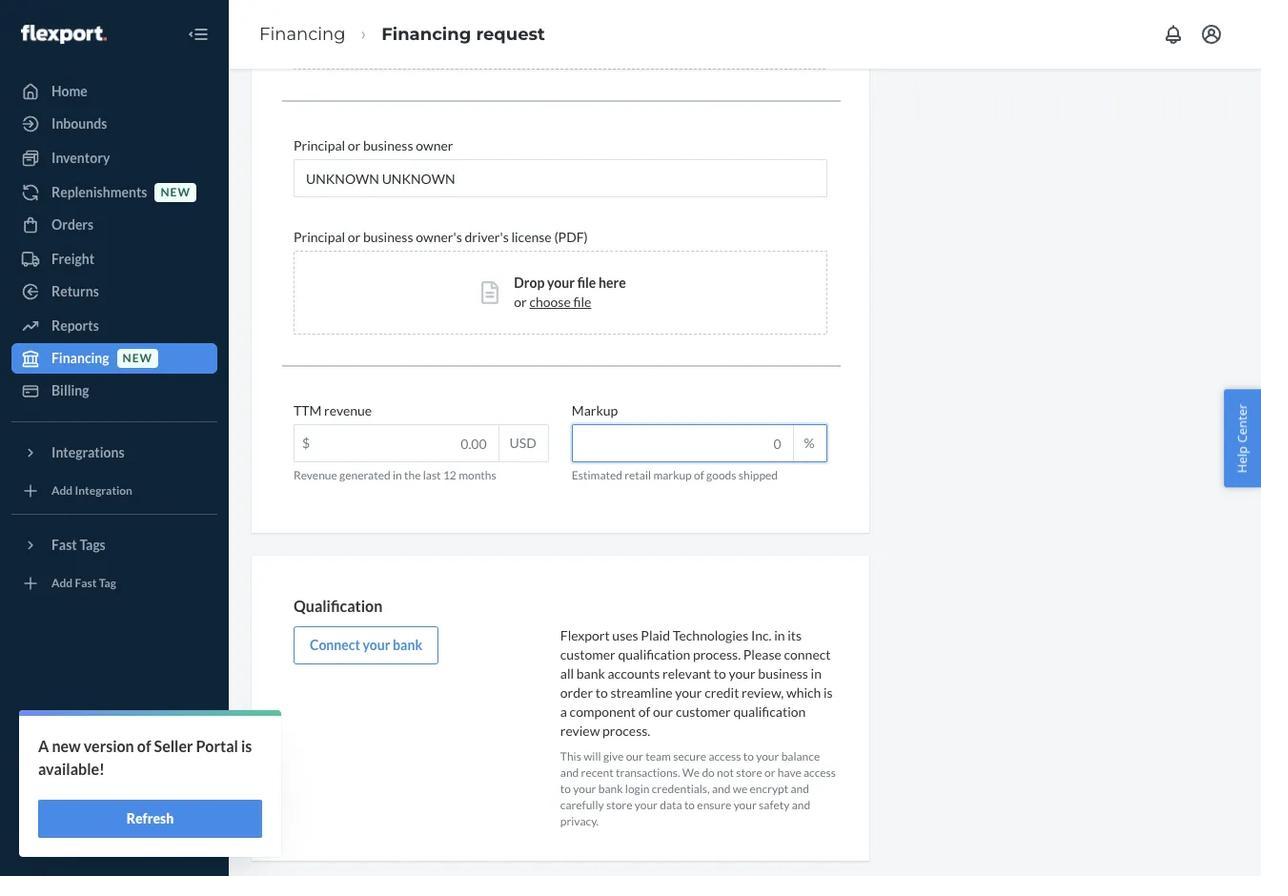 Task type: describe. For each thing, give the bounding box(es) containing it.
request
[[476, 23, 545, 44]]

1 horizontal spatial in
[[774, 627, 785, 643]]

your up the carefully
[[573, 782, 596, 796]]

recent
[[581, 766, 614, 780]]

0 horizontal spatial in
[[393, 468, 402, 483]]

principal or business owner
[[294, 137, 453, 154]]

add integration link
[[11, 476, 217, 506]]

flexport logo image
[[21, 25, 107, 44]]

component
[[570, 703, 636, 720]]

give feedback button
[[11, 823, 217, 853]]

accounts
[[608, 665, 660, 682]]

revenue
[[324, 402, 372, 419]]

flexport
[[560, 627, 610, 643]]

freight link
[[11, 244, 217, 275]]

file alt image
[[482, 281, 499, 304]]

talk
[[51, 765, 76, 781]]

new for financing
[[123, 351, 153, 366]]

markup
[[572, 402, 618, 419]]

center inside help center button
[[1234, 403, 1251, 443]]

refresh
[[126, 810, 174, 827]]

financing request link
[[382, 23, 545, 44]]

which
[[786, 684, 821, 701]]

of for a new version of seller portal is available!
[[137, 737, 151, 755]]

data
[[660, 798, 682, 813]]

a new version of seller portal is available!
[[38, 737, 252, 778]]

1 vertical spatial file
[[573, 294, 591, 310]]

financing request
[[382, 23, 545, 44]]

billing link
[[11, 376, 217, 406]]

business for owner
[[363, 137, 413, 154]]

portal
[[196, 737, 238, 755]]

privacy.
[[560, 815, 599, 829]]

not
[[717, 766, 734, 780]]

goods
[[707, 468, 737, 483]]

new inside a new version of seller portal is available!
[[52, 737, 81, 755]]

your up have
[[756, 749, 779, 764]]

your inside button
[[363, 637, 390, 653]]

technologies
[[673, 627, 749, 643]]

license
[[511, 229, 552, 245]]

reports link
[[11, 311, 217, 341]]

help center button
[[1225, 389, 1261, 487]]

bank inside this will give our team secure access to your balance and recent transactions. we do not store or have access to your bank login credentials, and we encrypt and carefully store your data to ensure your safety and privacy.
[[599, 782, 623, 796]]

version
[[84, 737, 134, 755]]

support
[[94, 765, 142, 781]]

is inside flexport uses plaid technologies inc. in its customer qualification process. please connect all bank accounts relevant to your business in order to streamline your credit review, which is a component of our customer qualification review process.
[[824, 684, 833, 701]]

to up we
[[743, 749, 754, 764]]

team
[[646, 749, 671, 764]]

principal or business owner's driver's license (pdf)
[[294, 229, 588, 245]]

0 vertical spatial customer
[[560, 646, 616, 662]]

settings link
[[11, 726, 217, 756]]

inventory link
[[11, 143, 217, 174]]

this will give our team secure access to your balance and recent transactions. we do not store or have access to your bank login credentials, and we encrypt and carefully store your data to ensure your safety and privacy.
[[560, 749, 836, 829]]

new for replenishments
[[161, 185, 191, 200]]

safety
[[759, 798, 790, 813]]

our inside flexport uses plaid technologies inc. in its customer qualification process. please connect all bank accounts relevant to your business in order to streamline your credit review, which is a component of our customer qualification review process.
[[653, 703, 673, 720]]

%
[[804, 435, 815, 451]]

$
[[302, 435, 310, 451]]

give feedback
[[51, 829, 139, 846]]

and down this
[[560, 766, 579, 780]]

and down have
[[791, 782, 809, 796]]

financing for financing request
[[382, 23, 471, 44]]

talk to support
[[51, 765, 142, 781]]

generated
[[340, 468, 391, 483]]

refresh button
[[38, 800, 262, 838]]

here
[[599, 275, 626, 291]]

your down relevant
[[675, 684, 702, 701]]

connect your bank
[[310, 637, 422, 653]]

available!
[[38, 760, 105, 778]]

2 vertical spatial in
[[811, 665, 822, 682]]

give
[[603, 749, 624, 764]]

help center link
[[11, 790, 217, 821]]

talk to support button
[[11, 758, 217, 789]]

12
[[443, 468, 457, 483]]

open notifications image
[[1162, 23, 1185, 46]]

feedback
[[81, 829, 139, 846]]

transactions.
[[616, 766, 680, 780]]

do
[[702, 766, 715, 780]]

(pdf)
[[554, 229, 588, 245]]

help center inside help center button
[[1234, 403, 1251, 473]]

0 text field
[[573, 425, 793, 462]]

your inside drop your file here or choose file
[[547, 275, 575, 291]]

streamline
[[611, 684, 673, 701]]

carefully
[[560, 798, 604, 813]]

to up component
[[596, 684, 608, 701]]

integrations button
[[11, 438, 217, 468]]

or left "owner"
[[348, 137, 361, 154]]

inbounds link
[[11, 109, 217, 139]]

its
[[788, 627, 802, 643]]

business inside flexport uses plaid technologies inc. in its customer qualification process. please connect all bank accounts relevant to your business in order to streamline your credit review, which is a component of our customer qualification review process.
[[758, 665, 808, 682]]

balance
[[781, 749, 820, 764]]

plaid
[[641, 627, 670, 643]]

integration
[[75, 484, 132, 498]]

retail
[[625, 468, 651, 483]]

help center inside help center link
[[51, 797, 124, 813]]

0 horizontal spatial financing
[[51, 350, 109, 366]]

integrations
[[51, 444, 125, 461]]

connect
[[310, 637, 360, 653]]

settings
[[51, 732, 100, 748]]

or inside drop your file here or choose file
[[514, 294, 527, 310]]

estimated retail markup of goods shipped
[[572, 468, 778, 483]]

or inside this will give our team secure access to your balance and recent transactions. we do not store or have access to your bank login credentials, and we encrypt and carefully store your data to ensure your safety and privacy.
[[765, 766, 776, 780]]

this
[[560, 749, 581, 764]]

shipped
[[739, 468, 778, 483]]

1 horizontal spatial customer
[[676, 703, 731, 720]]

add fast tag link
[[11, 568, 217, 599]]

uses
[[612, 627, 638, 643]]

of inside flexport uses plaid technologies inc. in its customer qualification process. please connect all bank accounts relevant to your business in order to streamline your credit review, which is a component of our customer qualification review process.
[[639, 703, 651, 720]]

home
[[51, 83, 88, 99]]

1 horizontal spatial process.
[[693, 646, 741, 662]]

and down not
[[712, 782, 731, 796]]

review,
[[742, 684, 784, 701]]

help inside button
[[1234, 446, 1251, 473]]

ensure
[[697, 798, 732, 813]]

to inside button
[[78, 765, 91, 781]]

driver's
[[465, 229, 509, 245]]

financing link
[[259, 23, 346, 44]]

0 horizontal spatial process.
[[603, 723, 651, 739]]



Task type: vqa. For each thing, say whether or not it's contained in the screenshot.
The To?
no



Task type: locate. For each thing, give the bounding box(es) containing it.
order
[[560, 684, 593, 701]]

1 vertical spatial qualification
[[734, 703, 806, 720]]

qualification
[[294, 597, 383, 615]]

0 vertical spatial of
[[694, 468, 704, 483]]

qualification down review,
[[734, 703, 806, 720]]

add for add fast tag
[[51, 576, 73, 591]]

of for estimated retail markup of goods shipped
[[694, 468, 704, 483]]

principal for principal or business owner
[[294, 137, 345, 154]]

1 horizontal spatial of
[[639, 703, 651, 720]]

revenue generated in the last 12 months
[[294, 468, 496, 483]]

bank right all
[[577, 665, 605, 682]]

0 horizontal spatial store
[[606, 798, 633, 813]]

1 horizontal spatial center
[[1234, 403, 1251, 443]]

0 vertical spatial is
[[824, 684, 833, 701]]

business left "owner"
[[363, 137, 413, 154]]

new right "a"
[[52, 737, 81, 755]]

1 horizontal spatial store
[[736, 766, 763, 780]]

seller
[[154, 737, 193, 755]]

to up 'credit'
[[714, 665, 726, 682]]

choose
[[530, 294, 571, 310]]

file right choose
[[573, 294, 591, 310]]

your right connect
[[363, 637, 390, 653]]

store down "login"
[[606, 798, 633, 813]]

our up transactions.
[[626, 749, 643, 764]]

your down we
[[734, 798, 757, 813]]

store
[[736, 766, 763, 780], [606, 798, 633, 813]]

0 vertical spatial help
[[1234, 446, 1251, 473]]

2 horizontal spatial financing
[[382, 23, 471, 44]]

1 horizontal spatial new
[[123, 351, 153, 366]]

we
[[733, 782, 748, 796]]

0 vertical spatial file
[[577, 275, 596, 291]]

add down fast tags
[[51, 576, 73, 591]]

have
[[778, 766, 802, 780]]

or down drop
[[514, 294, 527, 310]]

all
[[560, 665, 574, 682]]

access up not
[[709, 749, 741, 764]]

2 horizontal spatial new
[[161, 185, 191, 200]]

0 horizontal spatial center
[[82, 797, 124, 813]]

0 horizontal spatial is
[[241, 737, 252, 755]]

1 horizontal spatial is
[[824, 684, 833, 701]]

Owner's full name field
[[294, 159, 827, 197]]

0 vertical spatial add
[[51, 484, 73, 498]]

2 vertical spatial of
[[137, 737, 151, 755]]

business
[[363, 137, 413, 154], [363, 229, 413, 245], [758, 665, 808, 682]]

1 vertical spatial process.
[[603, 723, 651, 739]]

your down please
[[729, 665, 756, 682]]

or
[[348, 137, 361, 154], [348, 229, 361, 245], [514, 294, 527, 310], [765, 766, 776, 780]]

a
[[560, 703, 567, 720]]

fast left tag
[[75, 576, 97, 591]]

inbounds
[[51, 115, 107, 132]]

0.00 text field
[[295, 425, 498, 462]]

your up choose
[[547, 275, 575, 291]]

your
[[547, 275, 575, 291], [363, 637, 390, 653], [729, 665, 756, 682], [675, 684, 702, 701], [756, 749, 779, 764], [573, 782, 596, 796], [635, 798, 658, 813], [734, 798, 757, 813]]

fast inside dropdown button
[[51, 537, 77, 553]]

1 vertical spatial add
[[51, 576, 73, 591]]

0 vertical spatial principal
[[294, 137, 345, 154]]

tag
[[99, 576, 116, 591]]

2 horizontal spatial in
[[811, 665, 822, 682]]

bank inside flexport uses plaid technologies inc. in its customer qualification process. please connect all bank accounts relevant to your business in order to streamline your credit review, which is a component of our customer qualification review process.
[[577, 665, 605, 682]]

to up the carefully
[[560, 782, 571, 796]]

qualification down the plaid
[[618, 646, 691, 662]]

0 vertical spatial in
[[393, 468, 402, 483]]

returns link
[[11, 276, 217, 307]]

inventory
[[51, 150, 110, 166]]

1 vertical spatial access
[[804, 766, 836, 780]]

and
[[560, 766, 579, 780], [712, 782, 731, 796], [791, 782, 809, 796], [792, 798, 811, 813]]

bank down the 'recent'
[[599, 782, 623, 796]]

add left integration
[[51, 484, 73, 498]]

process. up give
[[603, 723, 651, 739]]

0 vertical spatial process.
[[693, 646, 741, 662]]

bank
[[393, 637, 422, 653], [577, 665, 605, 682], [599, 782, 623, 796]]

is right portal on the left bottom of the page
[[241, 737, 252, 755]]

drop
[[514, 275, 545, 291]]

estimated
[[572, 468, 623, 483]]

1 vertical spatial in
[[774, 627, 785, 643]]

business up which
[[758, 665, 808, 682]]

open account menu image
[[1200, 23, 1223, 46]]

in left its
[[774, 627, 785, 643]]

1 vertical spatial customer
[[676, 703, 731, 720]]

0 horizontal spatial our
[[626, 749, 643, 764]]

principal for principal or business owner's driver's license (pdf)
[[294, 229, 345, 245]]

of down streamline
[[639, 703, 651, 720]]

1 horizontal spatial qualification
[[734, 703, 806, 720]]

process. down technologies
[[693, 646, 741, 662]]

0 vertical spatial fast
[[51, 537, 77, 553]]

connect your bank button
[[294, 626, 439, 664]]

we
[[682, 766, 700, 780]]

1 horizontal spatial access
[[804, 766, 836, 780]]

markup
[[653, 468, 692, 483]]

and right 'safety'
[[792, 798, 811, 813]]

login
[[625, 782, 650, 796]]

1 vertical spatial new
[[123, 351, 153, 366]]

orders link
[[11, 210, 217, 240]]

0 horizontal spatial new
[[52, 737, 81, 755]]

help center
[[1234, 403, 1251, 473], [51, 797, 124, 813]]

in down connect at the right bottom
[[811, 665, 822, 682]]

2 principal from the top
[[294, 229, 345, 245]]

process.
[[693, 646, 741, 662], [603, 723, 651, 739]]

center inside help center link
[[82, 797, 124, 813]]

reports
[[51, 317, 99, 334]]

add
[[51, 484, 73, 498], [51, 576, 73, 591]]

0 horizontal spatial qualification
[[618, 646, 691, 662]]

2 vertical spatial business
[[758, 665, 808, 682]]

our down streamline
[[653, 703, 673, 720]]

1 principal from the top
[[294, 137, 345, 154]]

review
[[560, 723, 600, 739]]

1 vertical spatial our
[[626, 749, 643, 764]]

2 horizontal spatial of
[[694, 468, 704, 483]]

0 vertical spatial access
[[709, 749, 741, 764]]

ttm revenue
[[294, 402, 372, 419]]

0 vertical spatial center
[[1234, 403, 1251, 443]]

bank inside button
[[393, 637, 422, 653]]

in
[[393, 468, 402, 483], [774, 627, 785, 643], [811, 665, 822, 682]]

a
[[38, 737, 49, 755]]

fast
[[51, 537, 77, 553], [75, 576, 97, 591]]

add for add integration
[[51, 484, 73, 498]]

0 vertical spatial store
[[736, 766, 763, 780]]

billing
[[51, 382, 89, 399]]

1 horizontal spatial our
[[653, 703, 673, 720]]

0 horizontal spatial help
[[51, 797, 80, 813]]

fast tags
[[51, 537, 106, 553]]

0 horizontal spatial help center
[[51, 797, 124, 813]]

add fast tag
[[51, 576, 116, 591]]

2 vertical spatial bank
[[599, 782, 623, 796]]

home link
[[11, 76, 217, 107]]

please
[[743, 646, 782, 662]]

1 horizontal spatial help center
[[1234, 403, 1251, 473]]

secure
[[673, 749, 707, 764]]

of
[[694, 468, 704, 483], [639, 703, 651, 720], [137, 737, 151, 755]]

relevant
[[663, 665, 711, 682]]

customer down flexport
[[560, 646, 616, 662]]

2 add from the top
[[51, 576, 73, 591]]

the
[[404, 468, 421, 483]]

0 vertical spatial new
[[161, 185, 191, 200]]

business left owner's
[[363, 229, 413, 245]]

1 vertical spatial center
[[82, 797, 124, 813]]

1 vertical spatial help center
[[51, 797, 124, 813]]

0 horizontal spatial customer
[[560, 646, 616, 662]]

1 vertical spatial business
[[363, 229, 413, 245]]

0 horizontal spatial access
[[709, 749, 741, 764]]

or up encrypt
[[765, 766, 776, 780]]

owner
[[416, 137, 453, 154]]

0 vertical spatial qualification
[[618, 646, 691, 662]]

of left seller
[[137, 737, 151, 755]]

store up we
[[736, 766, 763, 780]]

0 vertical spatial our
[[653, 703, 673, 720]]

give
[[51, 829, 79, 846]]

1 vertical spatial is
[[241, 737, 252, 755]]

1 vertical spatial principal
[[294, 229, 345, 245]]

inc.
[[751, 627, 772, 643]]

access down balance
[[804, 766, 836, 780]]

orders
[[51, 216, 94, 233]]

0 vertical spatial help center
[[1234, 403, 1251, 473]]

usd
[[510, 435, 537, 451]]

0 vertical spatial business
[[363, 137, 413, 154]]

business for owner's
[[363, 229, 413, 245]]

your down "login"
[[635, 798, 658, 813]]

1 horizontal spatial help
[[1234, 446, 1251, 473]]

owner's
[[416, 229, 462, 245]]

close navigation image
[[187, 23, 210, 46]]

replenishments
[[51, 184, 147, 200]]

1 add from the top
[[51, 484, 73, 498]]

months
[[459, 468, 496, 483]]

0 horizontal spatial of
[[137, 737, 151, 755]]

of left goods
[[694, 468, 704, 483]]

customer down 'credit'
[[676, 703, 731, 720]]

0 vertical spatial bank
[[393, 637, 422, 653]]

1 vertical spatial store
[[606, 798, 633, 813]]

add integration
[[51, 484, 132, 498]]

help
[[1234, 446, 1251, 473], [51, 797, 80, 813]]

breadcrumbs navigation
[[244, 6, 561, 62]]

in left the
[[393, 468, 402, 483]]

1 vertical spatial fast
[[75, 576, 97, 591]]

file
[[577, 275, 596, 291], [573, 294, 591, 310]]

will
[[584, 749, 601, 764]]

our inside this will give our team secure access to your balance and recent transactions. we do not store or have access to your bank login credentials, and we encrypt and carefully store your data to ensure your safety and privacy.
[[626, 749, 643, 764]]

to right talk
[[78, 765, 91, 781]]

new down reports link
[[123, 351, 153, 366]]

tags
[[80, 537, 106, 553]]

bank right connect
[[393, 637, 422, 653]]

1 horizontal spatial financing
[[259, 23, 346, 44]]

financing for 'financing' "link"
[[259, 23, 346, 44]]

1 vertical spatial of
[[639, 703, 651, 720]]

encrypt
[[750, 782, 789, 796]]

or left owner's
[[348, 229, 361, 245]]

file left here
[[577, 275, 596, 291]]

is inside a new version of seller portal is available!
[[241, 737, 252, 755]]

to down credentials,
[[684, 798, 695, 813]]

fast tags button
[[11, 530, 217, 561]]

credit
[[705, 684, 739, 701]]

1 vertical spatial help
[[51, 797, 80, 813]]

new up orders 'link'
[[161, 185, 191, 200]]

credentials,
[[652, 782, 710, 796]]

2 vertical spatial new
[[52, 737, 81, 755]]

fast left tags
[[51, 537, 77, 553]]

ttm
[[294, 402, 322, 419]]

is right which
[[824, 684, 833, 701]]

customer
[[560, 646, 616, 662], [676, 703, 731, 720]]

of inside a new version of seller portal is available!
[[137, 737, 151, 755]]

1 vertical spatial bank
[[577, 665, 605, 682]]



